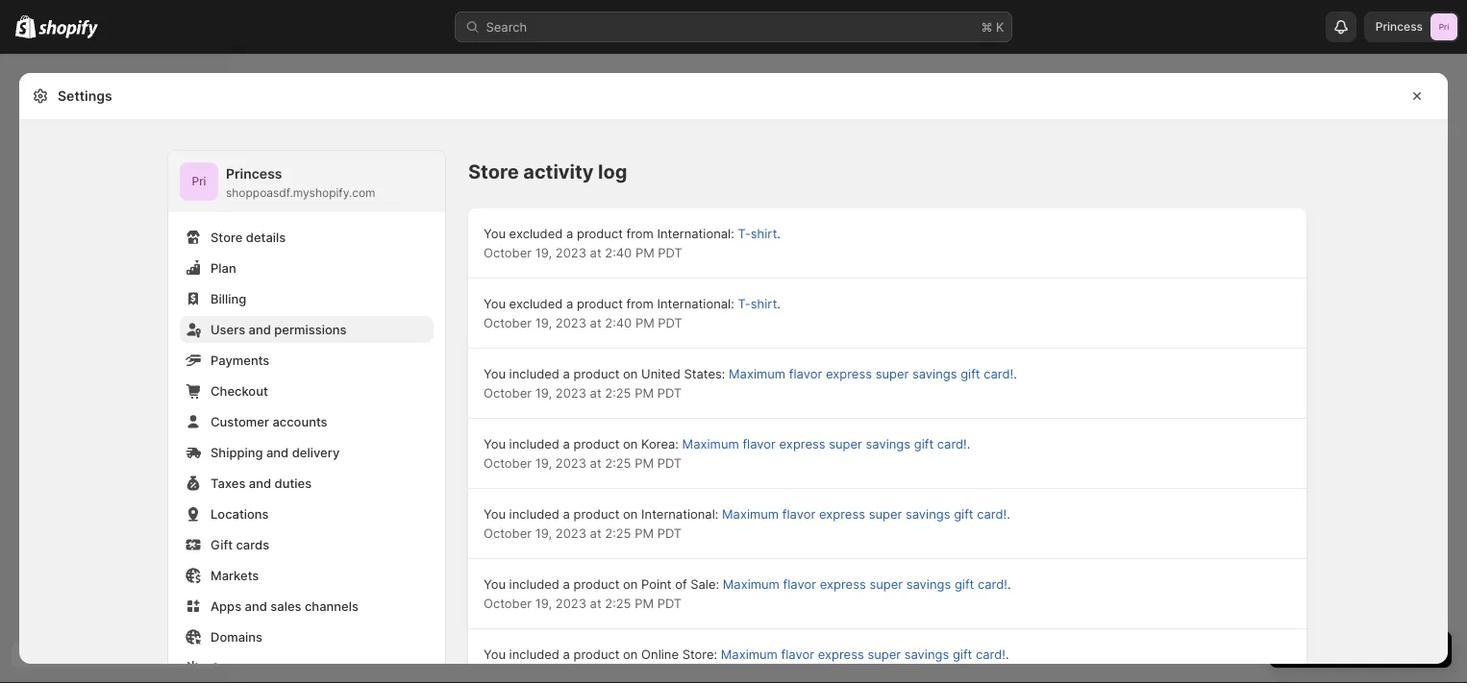 Task type: vqa. For each thing, say whether or not it's contained in the screenshot.
. within the THE YOU INCLUDED A PRODUCT ON KOREA: MAXIMUM FLAVOR EXPRESS SUPER SAVINGS GIFT CARD! . OCTOBER 19, 2023 AT 2:25 PM PDT
yes



Task type: locate. For each thing, give the bounding box(es) containing it.
t-
[[738, 226, 751, 241], [738, 296, 751, 311]]

4 at from the top
[[590, 456, 602, 471]]

3 pm from the top
[[635, 386, 654, 401]]

settings dialog
[[19, 73, 1448, 684]]

sale:
[[691, 577, 719, 592]]

1 you excluded a product from international: t-shirt . october 19, 2023 at 2:40 pm pdt from the top
[[484, 226, 781, 260]]

card! inside you included a product on united states: maximum flavor express super savings gift card! . october 19, 2023 at 2:25 pm pdt
[[984, 366, 1014, 381]]

. inside you included a product on united states: maximum flavor express super savings gift card! . october 19, 2023 at 2:25 pm pdt
[[1014, 366, 1017, 381]]

0 vertical spatial international:
[[657, 226, 734, 241]]

a
[[566, 226, 573, 241], [566, 296, 573, 311], [563, 366, 570, 381], [563, 437, 570, 451], [563, 507, 570, 522], [563, 577, 570, 592], [563, 647, 570, 662]]

3 2023 from the top
[[556, 386, 587, 401]]

2 you excluded a product from international: t-shirt . october 19, 2023 at 2:40 pm pdt from the top
[[484, 296, 781, 330]]

3 october from the top
[[484, 386, 532, 401]]

billing link
[[180, 286, 434, 313]]

you inside you included a product on korea: maximum flavor express super savings gift card! . october 19, 2023 at 2:25 pm pdt
[[484, 437, 506, 451]]

4 october from the top
[[484, 456, 532, 471]]

1 vertical spatial 2:40
[[605, 315, 632, 330]]

pdt
[[658, 245, 683, 260], [658, 315, 683, 330], [657, 386, 682, 401], [657, 456, 682, 471], [657, 526, 682, 541], [657, 596, 682, 611]]

from
[[627, 226, 654, 241], [627, 296, 654, 311]]

5 at from the top
[[590, 526, 602, 541]]

shirt
[[751, 226, 777, 241], [751, 296, 777, 311]]

1 vertical spatial store
[[211, 230, 243, 245]]

and for users
[[249, 322, 271, 337]]

customer down domains
[[211, 661, 269, 676]]

1 t- from the top
[[738, 226, 751, 241]]

search
[[486, 19, 527, 34]]

included inside you included a product on korea: maximum flavor express super savings gift card! . october 19, 2023 at 2:25 pm pdt
[[509, 437, 560, 451]]

customer events
[[211, 661, 313, 676]]

2023 inside you included a product on point of sale: maximum flavor express super savings gift card! . october 19, 2023 at 2:25 pm pdt
[[556, 596, 587, 611]]

on inside you included a product on korea: maximum flavor express super savings gift card! . october 19, 2023 at 2:25 pm pdt
[[623, 437, 638, 451]]

you excluded a product from international: t-shirt . october 19, 2023 at 2:40 pm pdt
[[484, 226, 781, 260], [484, 296, 781, 330]]

6 19, from the top
[[535, 596, 552, 611]]

0 horizontal spatial shopify image
[[15, 15, 36, 38]]

k
[[996, 19, 1004, 34]]

pm inside you included a product on point of sale: maximum flavor express super savings gift card! . october 19, 2023 at 2:25 pm pdt
[[635, 596, 654, 611]]

apps
[[211, 599, 241, 614]]

4 pm from the top
[[635, 456, 654, 471]]

1 vertical spatial t-
[[738, 296, 751, 311]]

6 you from the top
[[484, 577, 506, 592]]

2:25
[[605, 386, 631, 401], [605, 456, 631, 471], [605, 526, 631, 541], [605, 596, 631, 611]]

princess inside princess shoppoasdf.myshopify.com
[[226, 166, 282, 182]]

october inside you included a product on korea: maximum flavor express super savings gift card! . october 19, 2023 at 2:25 pm pdt
[[484, 456, 532, 471]]

princess for princess shoppoasdf.myshopify.com
[[226, 166, 282, 182]]

4 included from the top
[[509, 577, 560, 592]]

billing
[[211, 291, 246, 306]]

. inside you included a product on point of sale: maximum flavor express super savings gift card! . october 19, 2023 at 2:25 pm pdt
[[1008, 577, 1011, 592]]

gift cards
[[211, 538, 269, 552]]

from up united
[[627, 296, 654, 311]]

5 on from the top
[[623, 647, 638, 662]]

2 at from the top
[[590, 315, 602, 330]]

flavor
[[789, 366, 822, 381], [743, 437, 776, 451], [783, 507, 816, 522], [783, 577, 816, 592], [781, 647, 814, 662]]

4 2023 from the top
[[556, 456, 587, 471]]

princess
[[1376, 20, 1423, 34], [226, 166, 282, 182]]

1 vertical spatial international:
[[657, 296, 734, 311]]

1 t-shirt link from the top
[[738, 226, 777, 241]]

apps and sales channels
[[211, 599, 359, 614]]

super
[[876, 366, 909, 381], [829, 437, 863, 451], [869, 507, 902, 522], [870, 577, 903, 592], [868, 647, 901, 662]]

taxes
[[211, 476, 246, 491]]

product inside you included a product on international: maximum flavor express super savings gift card! . october 19, 2023 at 2:25 pm pdt
[[574, 507, 620, 522]]

details
[[246, 230, 286, 245]]

2:25 inside you included a product on united states: maximum flavor express super savings gift card! . october 19, 2023 at 2:25 pm pdt
[[605, 386, 631, 401]]

2 october from the top
[[484, 315, 532, 330]]

and right apps
[[245, 599, 267, 614]]

on inside you included a product on united states: maximum flavor express super savings gift card! . october 19, 2023 at 2:25 pm pdt
[[623, 366, 638, 381]]

19, inside you included a product on point of sale: maximum flavor express super savings gift card! . october 19, 2023 at 2:25 pm pdt
[[535, 596, 552, 611]]

gift inside you included a product on korea: maximum flavor express super savings gift card! . october 19, 2023 at 2:25 pm pdt
[[914, 437, 934, 451]]

dialog
[[1456, 73, 1467, 664]]

payments link
[[180, 347, 434, 374]]

pri button
[[180, 163, 218, 201]]

pm inside you included a product on international: maximum flavor express super savings gift card! . october 19, 2023 at 2:25 pm pdt
[[635, 526, 654, 541]]

4 19, from the top
[[535, 456, 552, 471]]

6 at from the top
[[590, 596, 602, 611]]

2 on from the top
[[623, 437, 638, 451]]

2:25 inside you included a product on point of sale: maximum flavor express super savings gift card! . october 19, 2023 at 2:25 pm pdt
[[605, 596, 631, 611]]

2 included from the top
[[509, 437, 560, 451]]

0 vertical spatial store
[[468, 160, 519, 184]]

maximum right states:
[[729, 366, 786, 381]]

0 vertical spatial princess
[[1376, 20, 1423, 34]]

included for you included a product on united states:
[[509, 366, 560, 381]]

2 customer from the top
[[211, 661, 269, 676]]

⌘
[[981, 19, 993, 34]]

maximum right sale:
[[723, 577, 780, 592]]

product for you included a product on korea: maximum flavor express super savings gift card! . october 19, 2023 at 2:25 pm pdt's maximum flavor express super savings gift card! link
[[574, 437, 620, 451]]

1 vertical spatial customer
[[211, 661, 269, 676]]

5 19, from the top
[[535, 526, 552, 541]]

store left the activity
[[468, 160, 519, 184]]

6 pm from the top
[[635, 596, 654, 611]]

princess left princess image
[[1376, 20, 1423, 34]]

and right users
[[249, 322, 271, 337]]

3 19, from the top
[[535, 386, 552, 401]]

activity
[[523, 160, 594, 184]]

at inside you included a product on korea: maximum flavor express super savings gift card! . october 19, 2023 at 2:25 pm pdt
[[590, 456, 602, 471]]

princess image
[[1431, 13, 1458, 40]]

included inside you included a product on united states: maximum flavor express super savings gift card! . october 19, 2023 at 2:25 pm pdt
[[509, 366, 560, 381]]

customer for customer events
[[211, 661, 269, 676]]

payments
[[211, 353, 270, 368]]

october
[[484, 245, 532, 260], [484, 315, 532, 330], [484, 386, 532, 401], [484, 456, 532, 471], [484, 526, 532, 541], [484, 596, 532, 611]]

princess for princess
[[1376, 20, 1423, 34]]

maximum
[[729, 366, 786, 381], [682, 437, 739, 451], [722, 507, 779, 522], [723, 577, 780, 592], [721, 647, 778, 662]]

5 you from the top
[[484, 507, 506, 522]]

1 vertical spatial from
[[627, 296, 654, 311]]

2 from from the top
[[627, 296, 654, 311]]

flavor inside you included a product on international: maximum flavor express super savings gift card! . october 19, 2023 at 2:25 pm pdt
[[783, 507, 816, 522]]

4 you from the top
[[484, 437, 506, 451]]

maximum down you included a product on korea: maximum flavor express super savings gift card! . october 19, 2023 at 2:25 pm pdt
[[722, 507, 779, 522]]

and
[[249, 322, 271, 337], [266, 445, 289, 460], [249, 476, 271, 491], [245, 599, 267, 614]]

store up plan
[[211, 230, 243, 245]]

0 vertical spatial 2:40
[[605, 245, 632, 260]]

1 october from the top
[[484, 245, 532, 260]]

pm
[[636, 245, 655, 260], [636, 315, 655, 330], [635, 386, 654, 401], [635, 456, 654, 471], [635, 526, 654, 541], [635, 596, 654, 611]]

log
[[598, 160, 627, 184]]

events
[[273, 661, 313, 676]]

0 vertical spatial shirt
[[751, 226, 777, 241]]

5 october from the top
[[484, 526, 532, 541]]

permissions
[[274, 322, 347, 337]]

included inside you included a product on international: maximum flavor express super savings gift card! . october 19, 2023 at 2:25 pm pdt
[[509, 507, 560, 522]]

korea:
[[642, 437, 679, 451]]

card!
[[984, 366, 1014, 381], [937, 437, 967, 451], [977, 507, 1007, 522], [978, 577, 1008, 592], [976, 647, 1006, 662]]

and for shipping
[[266, 445, 289, 460]]

2 2:25 from the top
[[605, 456, 631, 471]]

super inside you included a product on united states: maximum flavor express super savings gift card! . october 19, 2023 at 2:25 pm pdt
[[876, 366, 909, 381]]

states:
[[684, 366, 725, 381]]

express inside you included a product on point of sale: maximum flavor express super savings gift card! . october 19, 2023 at 2:25 pm pdt
[[820, 577, 866, 592]]

1 included from the top
[[509, 366, 560, 381]]

on for united
[[623, 366, 638, 381]]

0 vertical spatial you excluded a product from international: t-shirt . october 19, 2023 at 2:40 pm pdt
[[484, 226, 781, 260]]

product inside you included a product on korea: maximum flavor express super savings gift card! . october 19, 2023 at 2:25 pm pdt
[[574, 437, 620, 451]]

plan
[[211, 261, 236, 276]]

a inside you included a product on united states: maximum flavor express super savings gift card! . october 19, 2023 at 2:25 pm pdt
[[563, 366, 570, 381]]

0 horizontal spatial princess
[[226, 166, 282, 182]]

1 vertical spatial princess
[[226, 166, 282, 182]]

0 vertical spatial excluded
[[509, 226, 563, 241]]

3 at from the top
[[590, 386, 602, 401]]

you
[[484, 226, 506, 241], [484, 296, 506, 311], [484, 366, 506, 381], [484, 437, 506, 451], [484, 507, 506, 522], [484, 577, 506, 592], [484, 647, 506, 662]]

6 2023 from the top
[[556, 596, 587, 611]]

super inside you included a product on korea: maximum flavor express super savings gift card! . october 19, 2023 at 2:25 pm pdt
[[829, 437, 863, 451]]

super inside you included a product on point of sale: maximum flavor express super savings gift card! . october 19, 2023 at 2:25 pm pdt
[[870, 577, 903, 592]]

included for you included a product on international:
[[509, 507, 560, 522]]

2:40 for first t-shirt link
[[605, 245, 632, 260]]

4 2:25 from the top
[[605, 596, 631, 611]]

1 you from the top
[[484, 226, 506, 241]]

domains link
[[180, 624, 434, 651]]

2023
[[556, 245, 587, 260], [556, 315, 587, 330], [556, 386, 587, 401], [556, 456, 587, 471], [556, 526, 587, 541], [556, 596, 587, 611]]

pdt inside you included a product on point of sale: maximum flavor express super savings gift card! . october 19, 2023 at 2:25 pm pdt
[[657, 596, 682, 611]]

1 horizontal spatial store
[[468, 160, 519, 184]]

1 vertical spatial t-shirt link
[[738, 296, 777, 311]]

3 included from the top
[[509, 507, 560, 522]]

1 vertical spatial excluded
[[509, 296, 563, 311]]

maximum flavor express super savings gift card! link for you included a product on point of sale: maximum flavor express super savings gift card! . october 19, 2023 at 2:25 pm pdt
[[723, 577, 1008, 592]]

0 vertical spatial customer
[[211, 414, 269, 429]]

card! inside you included a product on point of sale: maximum flavor express super savings gift card! . october 19, 2023 at 2:25 pm pdt
[[978, 577, 1008, 592]]

maximum flavor express super savings gift card! link for you included a product on international: maximum flavor express super savings gift card! . october 19, 2023 at 2:25 pm pdt
[[722, 507, 1007, 522]]

1 customer from the top
[[211, 414, 269, 429]]

princess up shoppoasdf.myshopify.com
[[226, 166, 282, 182]]

domains
[[211, 630, 263, 645]]

a inside you included a product on point of sale: maximum flavor express super savings gift card! . october 19, 2023 at 2:25 pm pdt
[[563, 577, 570, 592]]

3 2:25 from the top
[[605, 526, 631, 541]]

1 horizontal spatial princess
[[1376, 20, 1423, 34]]

included
[[509, 366, 560, 381], [509, 437, 560, 451], [509, 507, 560, 522], [509, 577, 560, 592], [509, 647, 560, 662]]

store details
[[211, 230, 286, 245]]

t-shirt link
[[738, 226, 777, 241], [738, 296, 777, 311]]

delivery
[[292, 445, 340, 460]]

settings
[[58, 88, 112, 104]]

you inside you included a product on united states: maximum flavor express super savings gift card! . october 19, 2023 at 2:25 pm pdt
[[484, 366, 506, 381]]

0 vertical spatial from
[[627, 226, 654, 241]]

express inside you included a product on united states: maximum flavor express super savings gift card! . october 19, 2023 at 2:25 pm pdt
[[826, 366, 872, 381]]

october inside you included a product on point of sale: maximum flavor express super savings gift card! . october 19, 2023 at 2:25 pm pdt
[[484, 596, 532, 611]]

3 you from the top
[[484, 366, 506, 381]]

and right taxes
[[249, 476, 271, 491]]

2 t- from the top
[[738, 296, 751, 311]]

shoppoasdf.myshopify.com
[[226, 186, 376, 200]]

savings
[[913, 366, 957, 381], [866, 437, 911, 451], [906, 507, 951, 522], [907, 577, 951, 592], [905, 647, 949, 662]]

2 2023 from the top
[[556, 315, 587, 330]]

excluded for first t-shirt link
[[509, 226, 563, 241]]

shopify image
[[15, 15, 36, 38], [39, 20, 98, 39]]

3 on from the top
[[623, 507, 638, 522]]

international: inside you included a product on international: maximum flavor express super savings gift card! . october 19, 2023 at 2:25 pm pdt
[[642, 507, 719, 522]]

on inside you included a product on international: maximum flavor express super savings gift card! . october 19, 2023 at 2:25 pm pdt
[[623, 507, 638, 522]]

19,
[[535, 245, 552, 260], [535, 315, 552, 330], [535, 386, 552, 401], [535, 456, 552, 471], [535, 526, 552, 541], [535, 596, 552, 611]]

5 2023 from the top
[[556, 526, 587, 541]]

product
[[577, 226, 623, 241], [577, 296, 623, 311], [574, 366, 620, 381], [574, 437, 620, 451], [574, 507, 620, 522], [574, 577, 620, 592], [574, 647, 620, 662]]

savings inside you included a product on korea: maximum flavor express super savings gift card! . october 19, 2023 at 2:25 pm pdt
[[866, 437, 911, 451]]

from down log
[[627, 226, 654, 241]]

on
[[623, 366, 638, 381], [623, 437, 638, 451], [623, 507, 638, 522], [623, 577, 638, 592], [623, 647, 638, 662]]

you excluded a product from international: t-shirt . october 19, 2023 at 2:40 pm pdt down log
[[484, 226, 781, 260]]

store inside shop settings menu element
[[211, 230, 243, 245]]

on for korea:
[[623, 437, 638, 451]]

express
[[826, 366, 872, 381], [779, 437, 826, 451], [819, 507, 865, 522], [820, 577, 866, 592], [818, 647, 864, 662]]

.
[[777, 226, 781, 241], [777, 296, 781, 311], [1014, 366, 1017, 381], [967, 437, 971, 451], [1007, 507, 1010, 522], [1008, 577, 1011, 592], [1006, 647, 1009, 662]]

1 2:25 from the top
[[605, 386, 631, 401]]

1 vertical spatial shirt
[[751, 296, 777, 311]]

0 vertical spatial t-
[[738, 226, 751, 241]]

pm inside you included a product on korea: maximum flavor express super savings gift card! . october 19, 2023 at 2:25 pm pdt
[[635, 456, 654, 471]]

2 vertical spatial international:
[[642, 507, 719, 522]]

1 vertical spatial you excluded a product from international: t-shirt . october 19, 2023 at 2:40 pm pdt
[[484, 296, 781, 330]]

1 on from the top
[[623, 366, 638, 381]]

included for you included a product on korea:
[[509, 437, 560, 451]]

pdt inside you included a product on korea: maximum flavor express super savings gift card! . october 19, 2023 at 2:25 pm pdt
[[657, 456, 682, 471]]

shipping and delivery
[[211, 445, 340, 460]]

. inside you included a product on korea: maximum flavor express super savings gift card! . october 19, 2023 at 2:25 pm pdt
[[967, 437, 971, 451]]

you inside you included a product on international: maximum flavor express super savings gift card! . october 19, 2023 at 2:25 pm pdt
[[484, 507, 506, 522]]

4 on from the top
[[623, 577, 638, 592]]

2:40 for 1st t-shirt link from the bottom
[[605, 315, 632, 330]]

. inside you included a product on international: maximum flavor express super savings gift card! . october 19, 2023 at 2:25 pm pdt
[[1007, 507, 1010, 522]]

store
[[468, 160, 519, 184], [211, 230, 243, 245]]

maximum inside you included a product on korea: maximum flavor express super savings gift card! . october 19, 2023 at 2:25 pm pdt
[[682, 437, 739, 451]]

1 from from the top
[[627, 226, 654, 241]]

product inside you included a product on point of sale: maximum flavor express super savings gift card! . october 19, 2023 at 2:25 pm pdt
[[574, 577, 620, 592]]

excluded
[[509, 226, 563, 241], [509, 296, 563, 311]]

0 horizontal spatial store
[[211, 230, 243, 245]]

and down customer accounts
[[266, 445, 289, 460]]

maximum inside you included a product on point of sale: maximum flavor express super savings gift card! . october 19, 2023 at 2:25 pm pdt
[[723, 577, 780, 592]]

gift
[[211, 538, 233, 552]]

at
[[590, 245, 602, 260], [590, 315, 602, 330], [590, 386, 602, 401], [590, 456, 602, 471], [590, 526, 602, 541], [590, 596, 602, 611]]

5 pm from the top
[[635, 526, 654, 541]]

maximum right store:
[[721, 647, 778, 662]]

included inside you included a product on point of sale: maximum flavor express super savings gift card! . october 19, 2023 at 2:25 pm pdt
[[509, 577, 560, 592]]

customer
[[211, 414, 269, 429], [211, 661, 269, 676]]

shop settings menu element
[[168, 151, 445, 684]]

flavor inside you included a product on united states: maximum flavor express super savings gift card! . october 19, 2023 at 2:25 pm pdt
[[789, 366, 822, 381]]

2 excluded from the top
[[509, 296, 563, 311]]

6 october from the top
[[484, 596, 532, 611]]

international: for first t-shirt link
[[657, 226, 734, 241]]

a inside you included a product on korea: maximum flavor express super savings gift card! . october 19, 2023 at 2:25 pm pdt
[[563, 437, 570, 451]]

store for store details
[[211, 230, 243, 245]]

2023 inside you included a product on international: maximum flavor express super savings gift card! . october 19, 2023 at 2:25 pm pdt
[[556, 526, 587, 541]]

1 2:40 from the top
[[605, 245, 632, 260]]

maximum flavor express super savings gift card! link for you included a product on korea: maximum flavor express super savings gift card! . october 19, 2023 at 2:25 pm pdt
[[682, 437, 967, 451]]

maximum right korea:
[[682, 437, 739, 451]]

pdt inside you included a product on united states: maximum flavor express super savings gift card! . october 19, 2023 at 2:25 pm pdt
[[657, 386, 682, 401]]

on for international:
[[623, 507, 638, 522]]

excluded for 1st t-shirt link from the bottom
[[509, 296, 563, 311]]

you inside you included a product on point of sale: maximum flavor express super savings gift card! . october 19, 2023 at 2:25 pm pdt
[[484, 577, 506, 592]]

cards
[[236, 538, 269, 552]]

2:40
[[605, 245, 632, 260], [605, 315, 632, 330]]

maximum flavor express super savings gift card! link
[[729, 366, 1014, 381], [682, 437, 967, 451], [722, 507, 1007, 522], [723, 577, 1008, 592], [721, 647, 1006, 662]]

1 excluded from the top
[[509, 226, 563, 241]]

on inside you included a product on point of sale: maximum flavor express super savings gift card! . october 19, 2023 at 2:25 pm pdt
[[623, 577, 638, 592]]

0 vertical spatial t-shirt link
[[738, 226, 777, 241]]

international:
[[657, 226, 734, 241], [657, 296, 734, 311], [642, 507, 719, 522]]

customer down checkout
[[211, 414, 269, 429]]

product inside you included a product on united states: maximum flavor express super savings gift card! . october 19, 2023 at 2:25 pm pdt
[[574, 366, 620, 381]]

2 2:40 from the top
[[605, 315, 632, 330]]

you excluded a product from international: t-shirt . october 19, 2023 at 2:40 pm pdt up united
[[484, 296, 781, 330]]



Task type: describe. For each thing, give the bounding box(es) containing it.
from for 1st t-shirt link from the bottom
[[627, 296, 654, 311]]

savings inside you included a product on international: maximum flavor express super savings gift card! . october 19, 2023 at 2:25 pm pdt
[[906, 507, 951, 522]]

at inside you included a product on point of sale: maximum flavor express super savings gift card! . october 19, 2023 at 2:25 pm pdt
[[590, 596, 602, 611]]

customer for customer accounts
[[211, 414, 269, 429]]

customer accounts
[[211, 414, 328, 429]]

you included a product on united states: maximum flavor express super savings gift card! . october 19, 2023 at 2:25 pm pdt
[[484, 366, 1017, 401]]

product for 1st t-shirt link from the bottom
[[577, 296, 623, 311]]

gift inside you included a product on united states: maximum flavor express super savings gift card! . october 19, 2023 at 2:25 pm pdt
[[961, 366, 980, 381]]

⌘ k
[[981, 19, 1004, 34]]

locations link
[[180, 501, 434, 528]]

customer accounts link
[[180, 409, 434, 436]]

t- for 1st t-shirt link from the bottom
[[738, 296, 751, 311]]

1 shirt from the top
[[751, 226, 777, 241]]

october inside you included a product on international: maximum flavor express super savings gift card! . october 19, 2023 at 2:25 pm pdt
[[484, 526, 532, 541]]

markets link
[[180, 563, 434, 589]]

included for you included a product on point of sale:
[[509, 577, 560, 592]]

of
[[675, 577, 687, 592]]

from for first t-shirt link
[[627, 226, 654, 241]]

at inside you included a product on united states: maximum flavor express super savings gift card! . october 19, 2023 at 2:25 pm pdt
[[590, 386, 602, 401]]

2 pm from the top
[[636, 315, 655, 330]]

1 19, from the top
[[535, 245, 552, 260]]

international: for 1st t-shirt link from the bottom
[[657, 296, 734, 311]]

shipping
[[211, 445, 263, 460]]

shipping and delivery link
[[180, 439, 434, 466]]

1 at from the top
[[590, 245, 602, 260]]

2 you from the top
[[484, 296, 506, 311]]

maximum inside you included a product on international: maximum flavor express super savings gift card! . october 19, 2023 at 2:25 pm pdt
[[722, 507, 779, 522]]

7 you from the top
[[484, 647, 506, 662]]

taxes and duties
[[211, 476, 312, 491]]

5 included from the top
[[509, 647, 560, 662]]

locations
[[211, 507, 269, 522]]

2:25 inside you included a product on international: maximum flavor express super savings gift card! . october 19, 2023 at 2:25 pm pdt
[[605, 526, 631, 541]]

19, inside you included a product on united states: maximum flavor express super savings gift card! . october 19, 2023 at 2:25 pm pdt
[[535, 386, 552, 401]]

on for point
[[623, 577, 638, 592]]

at inside you included a product on international: maximum flavor express super savings gift card! . october 19, 2023 at 2:25 pm pdt
[[590, 526, 602, 541]]

flavor inside you included a product on korea: maximum flavor express super savings gift card! . october 19, 2023 at 2:25 pm pdt
[[743, 437, 776, 451]]

flavor inside you included a product on point of sale: maximum flavor express super savings gift card! . october 19, 2023 at 2:25 pm pdt
[[783, 577, 816, 592]]

users
[[211, 322, 245, 337]]

you included a product on korea: maximum flavor express super savings gift card! . october 19, 2023 at 2:25 pm pdt
[[484, 437, 971, 471]]

you excluded a product from international: t-shirt . october 19, 2023 at 2:40 pm pdt for 1st t-shirt link from the bottom
[[484, 296, 781, 330]]

store for store activity log
[[468, 160, 519, 184]]

accounts
[[273, 414, 328, 429]]

users and permissions link
[[180, 316, 434, 343]]

super inside you included a product on international: maximum flavor express super savings gift card! . october 19, 2023 at 2:25 pm pdt
[[869, 507, 902, 522]]

store details link
[[180, 224, 434, 251]]

pm inside you included a product on united states: maximum flavor express super savings gift card! . october 19, 2023 at 2:25 pm pdt
[[635, 386, 654, 401]]

channels
[[305, 599, 359, 614]]

and for apps
[[245, 599, 267, 614]]

1 horizontal spatial shopify image
[[39, 20, 98, 39]]

store activity log
[[468, 160, 627, 184]]

gift inside you included a product on international: maximum flavor express super savings gift card! . october 19, 2023 at 2:25 pm pdt
[[954, 507, 974, 522]]

you excluded a product from international: t-shirt . october 19, 2023 at 2:40 pm pdt for first t-shirt link
[[484, 226, 781, 260]]

1 2023 from the top
[[556, 245, 587, 260]]

maximum inside you included a product on united states: maximum flavor express super savings gift card! . october 19, 2023 at 2:25 pm pdt
[[729, 366, 786, 381]]

pdt inside you included a product on international: maximum flavor express super savings gift card! . october 19, 2023 at 2:25 pm pdt
[[657, 526, 682, 541]]

gift cards link
[[180, 532, 434, 559]]

2023 inside you included a product on korea: maximum flavor express super savings gift card! . october 19, 2023 at 2:25 pm pdt
[[556, 456, 587, 471]]

you included a product on online store: maximum flavor express super savings gift card! .
[[484, 647, 1009, 662]]

duties
[[275, 476, 312, 491]]

savings inside you included a product on point of sale: maximum flavor express super savings gift card! . october 19, 2023 at 2:25 pm pdt
[[907, 577, 951, 592]]

checkout
[[211, 384, 268, 399]]

2 shirt from the top
[[751, 296, 777, 311]]

product for maximum flavor express super savings gift card! link related to you included a product on united states: maximum flavor express super savings gift card! . october 19, 2023 at 2:25 pm pdt
[[574, 366, 620, 381]]

card! inside you included a product on international: maximum flavor express super savings gift card! . october 19, 2023 at 2:25 pm pdt
[[977, 507, 1007, 522]]

express inside you included a product on korea: maximum flavor express super savings gift card! . october 19, 2023 at 2:25 pm pdt
[[779, 437, 826, 451]]

2 t-shirt link from the top
[[738, 296, 777, 311]]

october inside you included a product on united states: maximum flavor express super savings gift card! . october 19, 2023 at 2:25 pm pdt
[[484, 386, 532, 401]]

express inside you included a product on international: maximum flavor express super savings gift card! . october 19, 2023 at 2:25 pm pdt
[[819, 507, 865, 522]]

on for online
[[623, 647, 638, 662]]

savings inside you included a product on united states: maximum flavor express super savings gift card! . october 19, 2023 at 2:25 pm pdt
[[913, 366, 957, 381]]

checkout link
[[180, 378, 434, 405]]

card! inside you included a product on korea: maximum flavor express super savings gift card! . october 19, 2023 at 2:25 pm pdt
[[937, 437, 967, 451]]

plan link
[[180, 255, 434, 282]]

product for first t-shirt link
[[577, 226, 623, 241]]

t- for first t-shirt link
[[738, 226, 751, 241]]

product for you included a product on international: maximum flavor express super savings gift card! . october 19, 2023 at 2:25 pm pdt maximum flavor express super savings gift card! link
[[574, 507, 620, 522]]

princess shoppoasdf.myshopify.com
[[226, 166, 376, 200]]

product for maximum flavor express super savings gift card! link corresponding to you included a product on point of sale: maximum flavor express super savings gift card! . october 19, 2023 at 2:25 pm pdt
[[574, 577, 620, 592]]

2:25 inside you included a product on korea: maximum flavor express super savings gift card! . october 19, 2023 at 2:25 pm pdt
[[605, 456, 631, 471]]

apps and sales channels link
[[180, 593, 434, 620]]

markets
[[211, 568, 259, 583]]

1 pm from the top
[[636, 245, 655, 260]]

19, inside you included a product on international: maximum flavor express super savings gift card! . october 19, 2023 at 2:25 pm pdt
[[535, 526, 552, 541]]

19, inside you included a product on korea: maximum flavor express super savings gift card! . october 19, 2023 at 2:25 pm pdt
[[535, 456, 552, 471]]

taxes and duties link
[[180, 470, 434, 497]]

2023 inside you included a product on united states: maximum flavor express super savings gift card! . october 19, 2023 at 2:25 pm pdt
[[556, 386, 587, 401]]

united
[[642, 366, 681, 381]]

point
[[642, 577, 672, 592]]

2 19, from the top
[[535, 315, 552, 330]]

a inside you included a product on international: maximum flavor express super savings gift card! . october 19, 2023 at 2:25 pm pdt
[[563, 507, 570, 522]]

online
[[642, 647, 679, 662]]

sales
[[270, 599, 301, 614]]

you included a product on point of sale: maximum flavor express super savings gift card! . october 19, 2023 at 2:25 pm pdt
[[484, 577, 1011, 611]]

customer events link
[[180, 655, 434, 682]]

princess image
[[180, 163, 218, 201]]

maximum flavor express super savings gift card! link for you included a product on united states: maximum flavor express super savings gift card! . october 19, 2023 at 2:25 pm pdt
[[729, 366, 1014, 381]]

and for taxes
[[249, 476, 271, 491]]

you included a product on international: maximum flavor express super savings gift card! . october 19, 2023 at 2:25 pm pdt
[[484, 507, 1010, 541]]

gift inside you included a product on point of sale: maximum flavor express super savings gift card! . october 19, 2023 at 2:25 pm pdt
[[955, 577, 974, 592]]

users and permissions
[[211, 322, 347, 337]]

store:
[[682, 647, 717, 662]]



